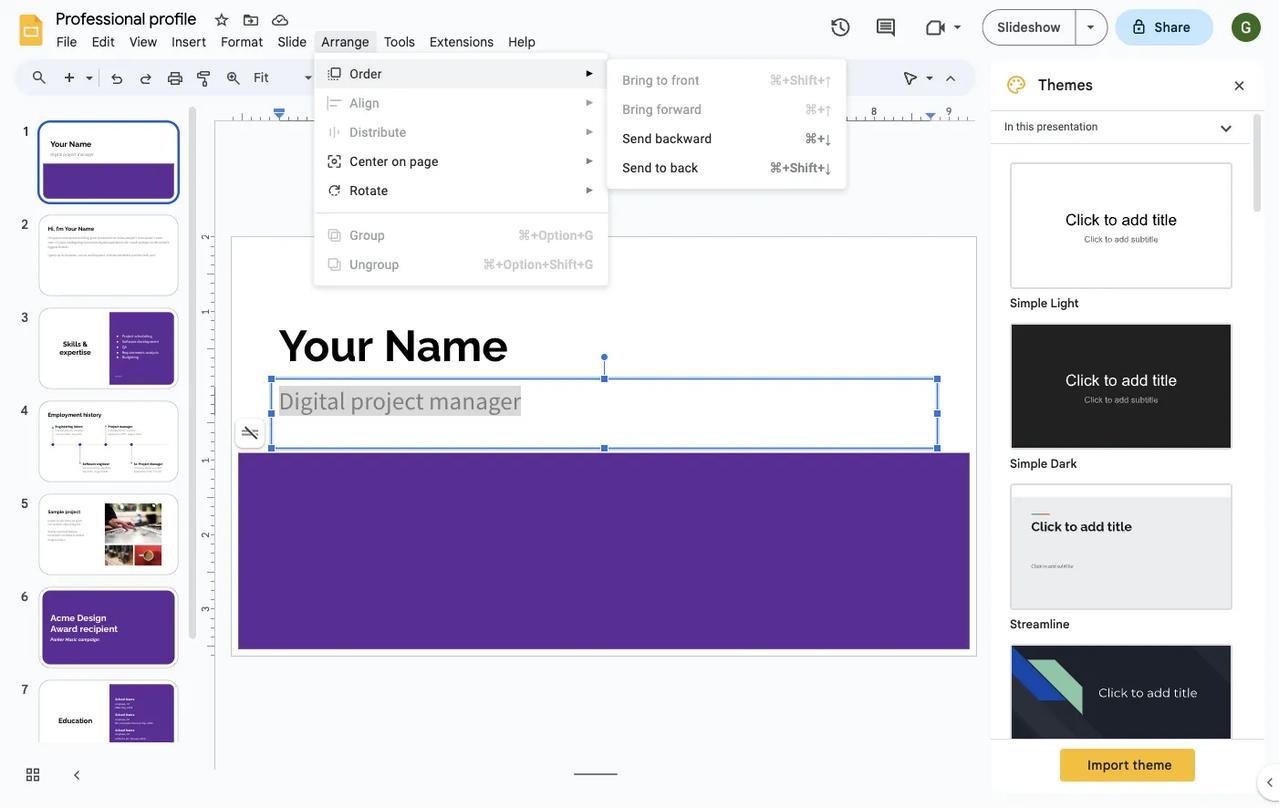 Task type: vqa. For each thing, say whether or not it's contained in the screenshot.


Task type: locate. For each thing, give the bounding box(es) containing it.
2 ► from the top
[[585, 98, 594, 108]]

Focus radio
[[1001, 635, 1242, 796]]

simple for simple light
[[1010, 296, 1048, 311]]

ngroup
[[358, 257, 399, 272]]

menu item containing g
[[315, 221, 607, 250]]

main toolbar
[[54, 64, 751, 91]]

0 vertical spatial send
[[623, 131, 652, 146]]

menu item containing bring to
[[608, 66, 845, 95]]

simple left dark
[[1010, 457, 1048, 471]]

new slide with layout image
[[81, 66, 93, 72]]

⌘+up element
[[783, 100, 831, 119]]

send down send b ackward
[[623, 160, 652, 175]]

mode and view toolbar
[[896, 59, 965, 96]]

k
[[692, 160, 698, 175]]

tools menu item
[[377, 31, 423, 52]]

menu bar containing file
[[49, 24, 543, 54]]

1 vertical spatial simple
[[1010, 457, 1048, 471]]

r
[[350, 183, 358, 198]]

simple inside "radio"
[[1010, 457, 1048, 471]]

simple for simple dark
[[1010, 457, 1048, 471]]

c
[[350, 154, 358, 169]]

0 vertical spatial to
[[656, 73, 668, 88]]

menu bar banner
[[0, 0, 1279, 808]]

► for enter on page
[[585, 156, 594, 167]]

menu item
[[608, 66, 845, 95], [315, 88, 607, 118], [608, 95, 845, 124], [315, 118, 607, 147], [315, 221, 607, 250], [326, 255, 593, 274]]

4 ► from the top
[[585, 156, 594, 167]]

navigation
[[0, 103, 201, 808]]

do not autofit image
[[237, 421, 263, 446]]

light
[[1051, 296, 1079, 311]]

► for rder
[[585, 68, 594, 79]]

0 vertical spatial bring
[[623, 73, 653, 88]]

send b ackward
[[623, 131, 712, 146]]

► up ⌘+option+g
[[585, 185, 594, 196]]

rotate r element
[[350, 183, 394, 198]]

share button
[[1115, 9, 1213, 46]]

distribute d element
[[350, 125, 412, 140]]

simple
[[1010, 296, 1048, 311], [1010, 457, 1048, 471]]

this
[[1016, 120, 1034, 133]]

2 simple from the top
[[1010, 457, 1048, 471]]

a
[[350, 95, 358, 110]]

► left bring to f ront at the top
[[585, 68, 594, 79]]

dark
[[1051, 457, 1077, 471]]

import
[[1088, 757, 1129, 773]]

bac
[[670, 160, 692, 175]]

1 vertical spatial bring
[[623, 102, 653, 117]]

bring left for
[[623, 102, 653, 117]]

group g element
[[350, 228, 391, 243]]

option group containing simple light
[[991, 144, 1250, 808]]

0 vertical spatial simple
[[1010, 296, 1048, 311]]

menu item containing u
[[326, 255, 593, 274]]

⌘+↑
[[805, 102, 831, 117]]

ard
[[683, 102, 702, 117]]

to left f
[[656, 73, 668, 88]]

to
[[656, 73, 668, 88], [655, 160, 667, 175]]

f
[[671, 73, 676, 88]]

► left bring for w ard
[[585, 98, 594, 108]]

focus image
[[1012, 646, 1231, 769]]

g
[[350, 228, 359, 243]]

a lign
[[350, 95, 379, 110]]

1 simple from the top
[[1010, 296, 1048, 311]]

send backward b element
[[623, 131, 717, 146]]

► for istribute
[[585, 127, 594, 137]]

⌘+option+shift+g
[[483, 257, 593, 272]]

extensions menu item
[[423, 31, 501, 52]]

send
[[623, 131, 652, 146], [623, 160, 652, 175]]

menu bar
[[49, 24, 543, 54]]

tools
[[384, 34, 415, 50]]

g roup
[[350, 228, 385, 243]]

extensions
[[430, 34, 494, 50]]

3 ► from the top
[[585, 127, 594, 137]]

d istribute
[[350, 125, 406, 140]]

⌘+option+g
[[518, 228, 593, 243]]

bring left f
[[623, 73, 653, 88]]

center on page c element
[[350, 154, 444, 169]]

edit menu item
[[85, 31, 122, 52]]

option group
[[991, 144, 1250, 808]]

view
[[129, 34, 157, 50]]

import theme
[[1088, 757, 1172, 773]]

bring to f ront
[[623, 73, 700, 88]]

menu
[[314, 53, 608, 286], [607, 59, 846, 189]]

2 send from the top
[[623, 160, 652, 175]]

edit
[[92, 34, 115, 50]]

to for bring
[[656, 73, 668, 88]]

bring
[[623, 73, 653, 88], [623, 102, 653, 117]]

for
[[656, 102, 673, 117]]

send to back k element
[[623, 160, 704, 175]]

1 send from the top
[[623, 131, 652, 146]]

menu containing o
[[314, 53, 608, 286]]

bring forward w element
[[623, 102, 707, 117]]

⌘+option+shift+g element
[[461, 255, 593, 274]]

slideshow
[[998, 19, 1061, 35]]

share
[[1155, 19, 1191, 35]]

⌘+option+g element
[[496, 226, 593, 245]]

send left b at the right of page
[[623, 131, 652, 146]]

Rename text field
[[49, 7, 207, 29]]

menu item containing a
[[315, 88, 607, 118]]

simple inside option
[[1010, 296, 1048, 311]]

Simple Light radio
[[1001, 153, 1242, 808]]

view menu item
[[122, 31, 165, 52]]

► left b at the right of page
[[585, 127, 594, 137]]

2 bring from the top
[[623, 102, 653, 117]]

ackward
[[663, 131, 712, 146]]

1 vertical spatial send
[[623, 160, 652, 175]]

simple left light
[[1010, 296, 1048, 311]]

1 ► from the top
[[585, 68, 594, 79]]

c enter on page
[[350, 154, 438, 169]]

simple light
[[1010, 296, 1079, 311]]

►
[[585, 68, 594, 79], [585, 98, 594, 108], [585, 127, 594, 137], [585, 156, 594, 167], [585, 185, 594, 196]]

Star checkbox
[[209, 7, 234, 33]]

help menu item
[[501, 31, 543, 52]]

1 bring from the top
[[623, 73, 653, 88]]

► left send to bac k
[[585, 156, 594, 167]]

1 vertical spatial to
[[655, 160, 667, 175]]

option
[[235, 419, 265, 448]]

format
[[221, 34, 263, 50]]

to left 'bac'
[[655, 160, 667, 175]]

5 ► from the top
[[585, 185, 594, 196]]

menu item containing bring for
[[608, 95, 845, 124]]



Task type: describe. For each thing, give the bounding box(es) containing it.
menu item containing d
[[315, 118, 607, 147]]

import theme button
[[1060, 749, 1195, 782]]

u ngroup
[[350, 257, 399, 272]]

⌘+shift+up element
[[748, 71, 831, 89]]

presentation
[[1037, 120, 1098, 133]]

navigation inside themes application
[[0, 103, 201, 808]]

option group inside themes section
[[991, 144, 1250, 808]]

to for send
[[655, 160, 667, 175]]

theme
[[1133, 757, 1172, 773]]

o rder
[[350, 66, 382, 81]]

arrange menu item
[[314, 31, 377, 52]]

themes section
[[991, 59, 1265, 808]]

insert
[[172, 34, 206, 50]]

d
[[350, 125, 358, 140]]

slide
[[278, 34, 307, 50]]

bring for w ard
[[623, 102, 702, 117]]

2
[[199, 234, 212, 240]]

Streamline radio
[[1001, 474, 1242, 635]]

in this presentation tab
[[991, 110, 1250, 144]]

live pointer settings image
[[921, 66, 933, 72]]

⌘+down element
[[783, 130, 831, 148]]

Simple Dark radio
[[1001, 314, 1242, 474]]

⌘+shift+down element
[[748, 159, 831, 177]]

presentation options image
[[1087, 26, 1094, 29]]

simple dark
[[1010, 457, 1077, 471]]

menu bar inside menu bar banner
[[49, 24, 543, 54]]

b
[[655, 131, 663, 146]]

r otate
[[350, 183, 388, 198]]

page
[[410, 154, 438, 169]]

themes
[[1038, 76, 1093, 94]]

roup
[[359, 228, 385, 243]]

bring for bring for
[[623, 102, 653, 117]]

send to bac k
[[623, 160, 698, 175]]

in
[[1004, 120, 1014, 133]]

send for send b ackward
[[623, 131, 652, 146]]

w
[[673, 102, 683, 117]]

rder
[[359, 66, 382, 81]]

Zoom field
[[248, 65, 320, 91]]

insert menu item
[[165, 31, 214, 52]]

in this presentation
[[1004, 120, 1098, 133]]

► for otate
[[585, 185, 594, 196]]

file
[[57, 34, 77, 50]]

arrange
[[321, 34, 369, 50]]

send for send to bac k
[[623, 160, 652, 175]]

u
[[350, 257, 358, 272]]

ront
[[676, 73, 700, 88]]

otate
[[358, 183, 388, 198]]

order o element
[[350, 66, 387, 81]]

⌘+shift+↓
[[770, 160, 831, 175]]

istribute
[[358, 125, 406, 140]]

⌘+↓
[[805, 131, 831, 146]]

bring to front f element
[[623, 73, 705, 88]]

left margin image
[[233, 107, 284, 120]]

right margin image
[[926, 107, 976, 120]]

on
[[392, 154, 406, 169]]

menu containing bring to
[[607, 59, 846, 189]]

slide menu item
[[270, 31, 314, 52]]

ungroup u element
[[350, 257, 405, 272]]

Zoom text field
[[251, 65, 302, 90]]

o
[[350, 66, 359, 81]]

format menu item
[[214, 31, 270, 52]]

slideshow button
[[982, 9, 1076, 46]]

lign
[[358, 95, 379, 110]]

themes application
[[0, 0, 1279, 808]]

help
[[508, 34, 536, 50]]

bring for bring to
[[623, 73, 653, 88]]

file menu item
[[49, 31, 85, 52]]

align a element
[[350, 95, 385, 110]]

enter
[[358, 154, 388, 169]]

Menus field
[[23, 65, 63, 90]]

streamline
[[1010, 617, 1070, 632]]

⌘+shift+↑
[[770, 73, 831, 88]]

► for lign
[[585, 98, 594, 108]]



